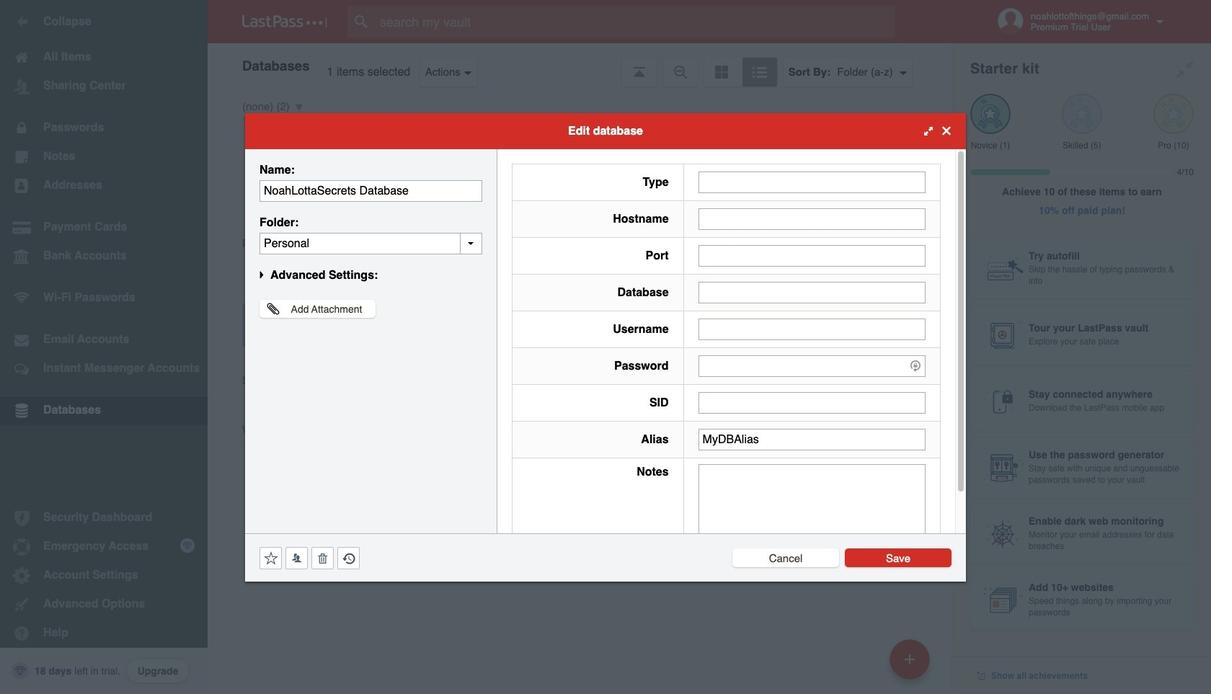 Task type: locate. For each thing, give the bounding box(es) containing it.
lastpass image
[[242, 15, 327, 28]]

None text field
[[698, 208, 926, 230], [698, 245, 926, 266], [698, 429, 926, 450], [698, 464, 926, 553], [698, 208, 926, 230], [698, 245, 926, 266], [698, 429, 926, 450], [698, 464, 926, 553]]

None password field
[[698, 355, 926, 377]]

vault options navigation
[[208, 43, 953, 87]]

new item navigation
[[885, 635, 939, 694]]

search my vault text field
[[348, 6, 924, 37]]

new item image
[[905, 654, 915, 664]]

None text field
[[698, 171, 926, 193], [260, 180, 482, 202], [260, 233, 482, 254], [698, 282, 926, 303], [698, 318, 926, 340], [698, 392, 926, 414], [698, 171, 926, 193], [260, 180, 482, 202], [260, 233, 482, 254], [698, 282, 926, 303], [698, 318, 926, 340], [698, 392, 926, 414]]

dialog
[[245, 113, 966, 582]]



Task type: describe. For each thing, give the bounding box(es) containing it.
Search search field
[[348, 6, 924, 37]]

main navigation navigation
[[0, 0, 208, 694]]



